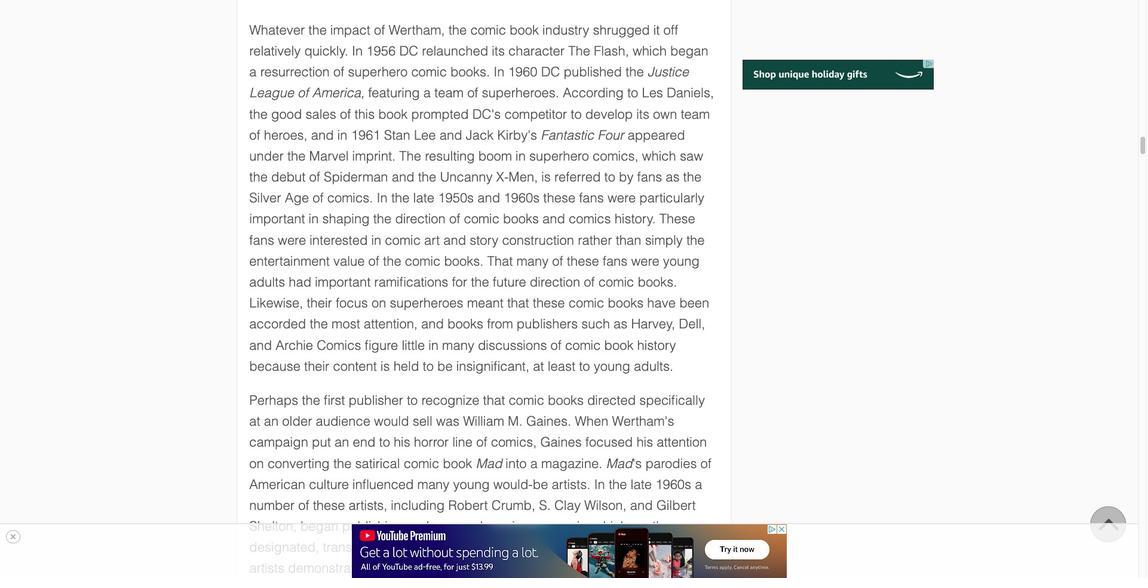 Task type: vqa. For each thing, say whether or not it's contained in the screenshot.
psychiatrist,
no



Task type: locate. For each thing, give the bounding box(es) containing it.
the
[[309, 23, 327, 38], [449, 23, 467, 38], [626, 65, 644, 80], [249, 107, 268, 122], [287, 149, 306, 164], [249, 170, 268, 185], [418, 170, 437, 185], [684, 170, 702, 185], [392, 191, 410, 206], [373, 212, 392, 227], [687, 233, 705, 248], [383, 254, 402, 269], [471, 275, 489, 290], [310, 317, 328, 332], [302, 393, 320, 408], [334, 456, 352, 471], [609, 477, 627, 492], [653, 520, 671, 535], [672, 541, 690, 556], [505, 562, 523, 577]]

by
[[619, 170, 634, 185]]

began down off at the right of page
[[671, 44, 709, 59]]

0 horizontal spatial began
[[301, 520, 339, 535]]

1 horizontal spatial at
[[533, 359, 544, 374]]

in down the age
[[309, 212, 319, 227]]

that inside appeared under the marvel imprint. the resulting boom in superhero comics, which saw the debut of spiderman and the uncanny x-men, is referred to by fans as the silver age of comics. in the late 1950s and 1960s these fans were particularly important in shaping the direction of comic books and comics history. these fans were interested in comic art and story construction rather than simply the entertainment value of the comic books. that many of these fans were young adults had important ramifications for the future direction of comic books. likewise, their focus on superheroes meant that these comic books have been accorded the most attention, and books from publishers such as harvey, dell, and archie comics figure little in many discussions of comic book history because their content is held to be insignificant, at least to young adults.
[[508, 296, 529, 311]]

comic down relaunched
[[412, 65, 447, 80]]

that down future
[[508, 296, 529, 311]]

into
[[506, 456, 527, 471]]

is
[[542, 170, 551, 185], [381, 359, 390, 374]]

saw
[[680, 149, 704, 164]]

comic
[[471, 23, 506, 38], [412, 65, 447, 80], [464, 212, 500, 227], [385, 233, 421, 248], [405, 254, 441, 269], [599, 275, 635, 290], [569, 296, 605, 311], [566, 338, 601, 353], [509, 393, 545, 408], [404, 456, 440, 471]]

1960s down parodies
[[656, 477, 692, 492]]

adults
[[249, 275, 285, 290]]

0 vertical spatial be
[[438, 359, 453, 374]]

to up fantastic four
[[571, 107, 582, 122]]

1 horizontal spatial its
[[637, 107, 650, 122]]

0 vertical spatial team
[[435, 86, 464, 101]]

four
[[598, 128, 624, 143]]

its inside featuring a team of superheroes. according to les daniels, the good sales of this book prompted dc's competitor to develop its own team of heroes, and in 1961 stan lee and jack kirby's
[[637, 107, 650, 122]]

of right value
[[369, 254, 380, 269]]

late inside appeared under the marvel imprint. the resulting boom in superhero comics, which saw the debut of spiderman and the uncanny x-men, is referred to by fans as the silver age of comics. in the late 1950s and 1960s these fans were particularly important in shaping the direction of comic books and comics history. these fans were interested in comic art and story construction rather than simply the entertainment value of the comic books. that many of these fans were young adults had important ramifications for the future direction of comic books. likewise, their focus on superheroes meant that these comic books have been accorded the most attention, and books from publishers such as harvey, dell, and archie comics figure little in many discussions of comic book history because their content is held to be insignificant, at least to young adults.
[[413, 191, 435, 206]]

late left 1950s
[[413, 191, 435, 206]]

with
[[478, 562, 501, 577]]

team up prompted
[[435, 86, 464, 101]]

publisher
[[349, 393, 403, 408]]

2 vertical spatial comics,
[[487, 520, 533, 535]]

books inside perhaps the first publisher to recognize that comic books directed specifically at an older audience would sell was william m. gaines. when wertham's campaign put an end to his horror line of comics, gaines focused his attention on converting the satirical comic book
[[548, 393, 584, 408]]

0 vertical spatial the
[[569, 44, 591, 59]]

a up prompted
[[424, 86, 431, 101]]

underground
[[407, 520, 483, 535]]

mad left into
[[476, 456, 502, 471]]

the down stan
[[400, 149, 422, 164]]

comic up story
[[464, 212, 500, 227]]

published
[[564, 65, 622, 80]]

when
[[575, 414, 609, 429]]

its inside whatever the impact of wertham, the comic book industry shrugged it off relatively quickly. in 1956 dc relaunched its character the flash, which began a resurrection of superhero comic books. in 1960 dc published the
[[492, 44, 505, 59]]

direction up publishers
[[530, 275, 581, 290]]

of right line on the bottom
[[477, 435, 488, 450]]

book down featuring
[[379, 107, 408, 122]]

future
[[493, 275, 527, 290]]

1 horizontal spatial team
[[681, 107, 710, 122]]

an
[[264, 414, 279, 429], [335, 435, 349, 450]]

in right comics.
[[377, 191, 388, 206]]

these inside the 's parodies of american culture influenced many young would-be artists. in the late 1960s a number of these artists, including robert crumb, s. clay wilson, and gilbert shelton, began publishing underground comics, or comix, which, as the x designated, transgressed every notion of social normality. nonetheless, the artists demonstrated a close familiarity with the graphic and narr
[[313, 499, 345, 513]]

many down "construction" on the top of page
[[517, 254, 549, 269]]

comic down art
[[405, 254, 441, 269]]

of inside perhaps the first publisher to recognize that comic books directed specifically at an older audience would sell was william m. gaines. when wertham's campaign put an end to his horror line of comics, gaines focused his attention on converting the satirical comic book
[[477, 435, 488, 450]]

0 horizontal spatial his
[[394, 435, 411, 450]]

comics, for directed
[[491, 435, 537, 450]]

0 horizontal spatial direction
[[395, 212, 446, 227]]

0 vertical spatial comics,
[[593, 149, 639, 164]]

and down imprint.
[[392, 170, 415, 185]]

the left x
[[653, 520, 671, 535]]

1 vertical spatial an
[[335, 435, 349, 450]]

1960s inside appeared under the marvel imprint. the resulting boom in superhero comics, which saw the debut of spiderman and the uncanny x-men, is referred to by fans as the silver age of comics. in the late 1950s and 1960s these fans were particularly important in shaping the direction of comic books and comics history. these fans were interested in comic art and story construction rather than simply the entertainment value of the comic books. that many of these fans were young adults had important ramifications for the future direction of comic books. likewise, their focus on superheroes meant that these comic books have been accorded the most attention, and books from publishers such as harvey, dell, and archie comics figure little in many discussions of comic book history because their content is held to be insignificant, at least to young adults.
[[504, 191, 540, 206]]

artists
[[249, 562, 285, 577]]

on inside appeared under the marvel imprint. the resulting boom in superhero comics, which saw the debut of spiderman and the uncanny x-men, is referred to by fans as the silver age of comics. in the late 1950s and 1960s these fans were particularly important in shaping the direction of comic books and comics history. these fans were interested in comic art and story construction rather than simply the entertainment value of the comic books. that many of these fans were young adults had important ramifications for the future direction of comic books. likewise, their focus on superheroes meant that these comic books have been accorded the most attention, and books from publishers such as harvey, dell, and archie comics figure little in many discussions of comic book history because their content is held to be insignificant, at least to young adults.
[[372, 296, 386, 311]]

0 horizontal spatial that
[[483, 393, 505, 408]]

which inside whatever the impact of wertham, the comic book industry shrugged it off relatively quickly. in 1956 dc relaunched its character the flash, which began a resurrection of superhero comic books. in 1960 dc published the
[[633, 44, 667, 59]]

the down imprint.
[[392, 191, 410, 206]]

kirby's
[[498, 128, 538, 143]]

of up dc's
[[468, 86, 479, 101]]

justice
[[648, 65, 689, 80]]

in left 1960
[[494, 65, 505, 80]]

1950s
[[438, 191, 474, 206]]

nonetheless,
[[591, 541, 668, 556]]

as up particularly
[[666, 170, 680, 185]]

comics.
[[327, 191, 373, 206]]

the left most
[[310, 317, 328, 332]]

1 horizontal spatial mad
[[606, 456, 633, 471]]

1 horizontal spatial important
[[315, 275, 371, 290]]

0 horizontal spatial 1960s
[[504, 191, 540, 206]]

that up william
[[483, 393, 505, 408]]

0 vertical spatial 1960s
[[504, 191, 540, 206]]

1 vertical spatial is
[[381, 359, 390, 374]]

perhaps the first publisher to recognize that comic books directed specifically at an older audience would sell was william m. gaines. when wertham's campaign put an end to his horror line of comics, gaines focused his attention on converting the satirical comic book
[[249, 393, 707, 471]]

1 vertical spatial began
[[301, 520, 339, 535]]

wertham's
[[613, 414, 675, 429]]

his down wertham's
[[637, 435, 654, 450]]

of up 1956
[[374, 23, 385, 38]]

1 vertical spatial as
[[614, 317, 628, 332]]

which down it
[[633, 44, 667, 59]]

comics, inside perhaps the first publisher to recognize that comic books directed specifically at an older audience would sell was william m. gaines. when wertham's campaign put an end to his horror line of comics, gaines focused his attention on converting the satirical comic book
[[491, 435, 537, 450]]

1 vertical spatial late
[[631, 477, 652, 492]]

advertisement region
[[743, 60, 934, 90], [352, 525, 787, 579]]

the down industry at top
[[569, 44, 591, 59]]

began inside whatever the impact of wertham, the comic book industry shrugged it off relatively quickly. in 1956 dc relaunched its character the flash, which began a resurrection of superhero comic books. in 1960 dc published the
[[671, 44, 709, 59]]

the down saw on the top of page
[[684, 170, 702, 185]]

book down line on the bottom
[[443, 456, 472, 471]]

1960s
[[504, 191, 540, 206], [656, 477, 692, 492]]

marvel
[[309, 149, 349, 164]]

their
[[307, 296, 332, 311], [304, 359, 330, 374]]

which inside appeared under the marvel imprint. the resulting boom in superhero comics, which saw the debut of spiderman and the uncanny x-men, is referred to by fans as the silver age of comics. in the late 1950s and 1960s these fans were particularly important in shaping the direction of comic books and comics history. these fans were interested in comic art and story construction rather than simply the entertainment value of the comic books. that many of these fans were young adults had important ramifications for the future direction of comic books. likewise, their focus on superheroes meant that these comic books have been accorded the most attention, and books from publishers such as harvey, dell, and archie comics figure little in many discussions of comic book history because their content is held to be insignificant, at least to young adults.
[[643, 149, 677, 164]]

his down the would
[[394, 435, 411, 450]]

1 vertical spatial direction
[[530, 275, 581, 290]]

silver
[[249, 191, 281, 206]]

1 vertical spatial 1960s
[[656, 477, 692, 492]]

0 horizontal spatial the
[[400, 149, 422, 164]]

mad down focused
[[606, 456, 633, 471]]

1 vertical spatial its
[[637, 107, 650, 122]]

0 horizontal spatial an
[[264, 414, 279, 429]]

began up designated,
[[301, 520, 339, 535]]

of down 'resurrection'
[[298, 86, 309, 101]]

superhero inside appeared under the marvel imprint. the resulting boom in superhero comics, which saw the debut of spiderman and the uncanny x-men, is referred to by fans as the silver age of comics. in the late 1950s and 1960s these fans were particularly important in shaping the direction of comic books and comics history. these fans were interested in comic art and story construction rather than simply the entertainment value of the comic books. that many of these fans were young adults had important ramifications for the future direction of comic books. likewise, their focus on superheroes meant that these comic books have been accorded the most attention, and books from publishers such as harvey, dell, and archie comics figure little in many discussions of comic book history because their content is held to be insignificant, at least to young adults.
[[530, 149, 589, 164]]

their down had
[[307, 296, 332, 311]]

1 vertical spatial on
[[249, 456, 264, 471]]

of left this
[[340, 107, 351, 122]]

to right end
[[379, 435, 390, 450]]

0 horizontal spatial late
[[413, 191, 435, 206]]

of right the age
[[313, 191, 324, 206]]

1 horizontal spatial superhero
[[530, 149, 589, 164]]

0 vertical spatial on
[[372, 296, 386, 311]]

quickly.
[[305, 44, 348, 59]]

in up men,
[[516, 149, 526, 164]]

1 vertical spatial superhero
[[530, 149, 589, 164]]

1 vertical spatial be
[[533, 477, 548, 492]]

the up "debut"
[[287, 149, 306, 164]]

from
[[487, 317, 513, 332]]

1 horizontal spatial is
[[542, 170, 551, 185]]

0 vertical spatial that
[[508, 296, 529, 311]]

1 horizontal spatial 1960s
[[656, 477, 692, 492]]

archie
[[276, 338, 313, 353]]

interested
[[310, 233, 368, 248]]

wilson,
[[585, 499, 627, 513]]

comics
[[569, 212, 611, 227]]

character
[[509, 44, 565, 59]]

2 vertical spatial were
[[632, 254, 660, 269]]

young down simply
[[664, 254, 700, 269]]

construction
[[502, 233, 575, 248]]

an down perhaps
[[264, 414, 279, 429]]

direction up art
[[395, 212, 446, 227]]

2 vertical spatial as
[[635, 520, 649, 535]]

1 vertical spatial young
[[594, 359, 631, 374]]

0 horizontal spatial team
[[435, 86, 464, 101]]

notion
[[440, 541, 476, 556]]

team down daniels,
[[681, 107, 710, 122]]

0 horizontal spatial superhero
[[348, 65, 408, 80]]

its left own
[[637, 107, 650, 122]]

the down x
[[672, 541, 690, 556]]

the inside featuring a team of superheroes. according to les daniels, the good sales of this book prompted dc's competitor to develop its own team of heroes, and in 1961 stan lee and jack kirby's
[[249, 107, 268, 122]]

is left held
[[381, 359, 390, 374]]

1 horizontal spatial began
[[671, 44, 709, 59]]

sell
[[413, 414, 433, 429]]

1 vertical spatial at
[[249, 414, 260, 429]]

imprint.
[[352, 149, 396, 164]]

0 horizontal spatial at
[[249, 414, 260, 429]]

at down perhaps
[[249, 414, 260, 429]]

1 horizontal spatial on
[[372, 296, 386, 311]]

end
[[353, 435, 376, 450]]

which down appeared
[[643, 149, 677, 164]]

particularly
[[640, 191, 705, 206]]

comics, inside the 's parodies of american culture influenced many young would-be artists. in the late 1960s a number of these artists, including robert crumb, s. clay wilson, and gilbert shelton, began publishing underground comics, or comix, which, as the x designated, transgressed every notion of social normality. nonetheless, the artists demonstrated a close familiarity with the graphic and narr
[[487, 520, 533, 535]]

comic down than
[[599, 275, 635, 290]]

at inside appeared under the marvel imprint. the resulting boom in superhero comics, which saw the debut of spiderman and the uncanny x-men, is referred to by fans as the silver age of comics. in the late 1950s and 1960s these fans were particularly important in shaping the direction of comic books and comics history. these fans were interested in comic art and story construction rather than simply the entertainment value of the comic books. that many of these fans were young adults had important ramifications for the future direction of comic books. likewise, their focus on superheroes meant that these comic books have been accorded the most attention, and books from publishers such as harvey, dell, and archie comics figure little in many discussions of comic book history because their content is held to be insignificant, at least to young adults.
[[533, 359, 544, 374]]

s.
[[539, 499, 551, 513]]

1 horizontal spatial his
[[637, 435, 654, 450]]

least
[[548, 359, 576, 374]]

0 horizontal spatial on
[[249, 456, 264, 471]]

0 vertical spatial began
[[671, 44, 709, 59]]

0 vertical spatial its
[[492, 44, 505, 59]]

own
[[653, 107, 678, 122]]

0 horizontal spatial young
[[453, 477, 490, 492]]

shrugged
[[593, 23, 650, 38]]

1 horizontal spatial direction
[[530, 275, 581, 290]]

art
[[424, 233, 440, 248]]

be up recognize on the left bottom of the page
[[438, 359, 453, 374]]

book inside featuring a team of superheroes. according to les daniels, the good sales of this book prompted dc's competitor to develop its own team of heroes, and in 1961 stan lee and jack kirby's
[[379, 107, 408, 122]]

2 vertical spatial young
[[453, 477, 490, 492]]

as right such
[[614, 317, 628, 332]]

1 his from the left
[[394, 435, 411, 450]]

in up wilson,
[[595, 477, 605, 492]]

at inside perhaps the first publisher to recognize that comic books directed specifically at an older audience would sell was william m. gaines. when wertham's campaign put an end to his horror line of comics, gaines focused his attention on converting the satirical comic book
[[249, 414, 260, 429]]

as
[[666, 170, 680, 185], [614, 317, 628, 332], [635, 520, 649, 535]]

1 horizontal spatial as
[[635, 520, 649, 535]]

1 horizontal spatial the
[[569, 44, 591, 59]]

be
[[438, 359, 453, 374], [533, 477, 548, 492]]

1 vertical spatial which
[[643, 149, 677, 164]]

1 vertical spatial advertisement region
[[352, 525, 787, 579]]

than
[[616, 233, 642, 248]]

2 horizontal spatial young
[[664, 254, 700, 269]]

appeared
[[628, 128, 685, 143]]

les
[[642, 86, 664, 101]]

0 horizontal spatial important
[[249, 212, 305, 227]]

good
[[271, 107, 302, 122]]

superhero
[[348, 65, 408, 80], [530, 149, 589, 164]]

0 vertical spatial direction
[[395, 212, 446, 227]]

the
[[569, 44, 591, 59], [400, 149, 422, 164]]

0 vertical spatial which
[[633, 44, 667, 59]]

the up ramifications
[[383, 254, 402, 269]]

would-
[[494, 477, 533, 492]]

age
[[285, 191, 309, 206]]

0 horizontal spatial mad
[[476, 456, 502, 471]]

at
[[533, 359, 544, 374], [249, 414, 260, 429]]

have
[[648, 296, 676, 311]]

the up wilson,
[[609, 477, 627, 492]]

1 vertical spatial comics,
[[491, 435, 537, 450]]

1 horizontal spatial an
[[335, 435, 349, 450]]

0 horizontal spatial be
[[438, 359, 453, 374]]

team
[[435, 86, 464, 101], [681, 107, 710, 122]]

to up sell
[[407, 393, 418, 408]]

their down comics
[[304, 359, 330, 374]]

of up america, at top
[[334, 65, 345, 80]]

young
[[664, 254, 700, 269], [594, 359, 631, 374], [453, 477, 490, 492]]

many up the including
[[418, 477, 450, 492]]

1 vertical spatial many
[[442, 338, 475, 353]]

of down 1950s
[[450, 212, 461, 227]]

began inside the 's parodies of american culture influenced many young would-be artists. in the late 1960s a number of these artists, including robert crumb, s. clay wilson, and gilbert shelton, began publishing underground comics, or comix, which, as the x designated, transgressed every notion of social normality. nonetheless, the artists demonstrated a close familiarity with the graphic and narr
[[301, 520, 339, 535]]

book
[[510, 23, 539, 38], [379, 107, 408, 122], [605, 338, 634, 353], [443, 456, 472, 471]]

2 his from the left
[[637, 435, 654, 450]]

young up directed
[[594, 359, 631, 374]]

1 vertical spatial were
[[278, 233, 306, 248]]

in down impact
[[352, 44, 363, 59]]

1 horizontal spatial that
[[508, 296, 529, 311]]

these up publishers
[[533, 296, 565, 311]]

1 vertical spatial important
[[315, 275, 371, 290]]

rather
[[578, 233, 613, 248]]

0 vertical spatial their
[[307, 296, 332, 311]]

were up entertainment
[[278, 233, 306, 248]]

0 vertical spatial advertisement region
[[743, 60, 934, 90]]

1956
[[367, 44, 396, 59]]

be up s.
[[533, 477, 548, 492]]

as inside the 's parodies of american culture influenced many young would-be artists. in the late 1960s a number of these artists, including robert crumb, s. clay wilson, and gilbert shelton, began publishing underground comics, or comix, which, as the x designated, transgressed every notion of social normality. nonetheless, the artists demonstrated a close familiarity with the graphic and narr
[[635, 520, 649, 535]]

these down culture
[[313, 499, 345, 513]]

1 horizontal spatial late
[[631, 477, 652, 492]]

a up league on the left top of the page
[[249, 65, 257, 80]]

recognize
[[422, 393, 480, 408]]

0 vertical spatial many
[[517, 254, 549, 269]]

1 vertical spatial the
[[400, 149, 422, 164]]

adults.
[[634, 359, 674, 374]]

1 mad from the left
[[476, 456, 502, 471]]

comics, down four
[[593, 149, 639, 164]]

0 vertical spatial dc
[[400, 44, 419, 59]]

2 mad from the left
[[606, 456, 633, 471]]

0 vertical spatial books.
[[451, 65, 490, 80]]

which
[[633, 44, 667, 59], [643, 149, 677, 164]]

2 horizontal spatial as
[[666, 170, 680, 185]]

were down than
[[632, 254, 660, 269]]

on up american
[[249, 456, 264, 471]]

1 horizontal spatial be
[[533, 477, 548, 492]]

0 vertical spatial superhero
[[348, 65, 408, 80]]

of up under at the top left
[[249, 128, 260, 143]]

older
[[282, 414, 312, 429]]

magazine.
[[542, 456, 603, 471]]

1 vertical spatial that
[[483, 393, 505, 408]]

influenced
[[353, 477, 414, 492]]

0 vertical spatial is
[[542, 170, 551, 185]]

young up robert
[[453, 477, 490, 492]]

artists,
[[349, 499, 388, 513]]

a inside featuring a team of superheroes. according to les daniels, the good sales of this book prompted dc's competitor to develop its own team of heroes, and in 1961 stan lee and jack kirby's
[[424, 86, 431, 101]]

the down the these in the top of the page
[[687, 233, 705, 248]]

1 horizontal spatial dc
[[541, 65, 560, 80]]

0 vertical spatial young
[[664, 254, 700, 269]]

close
[[385, 562, 416, 577]]

dc down character
[[541, 65, 560, 80]]

book up character
[[510, 23, 539, 38]]

2 vertical spatial many
[[418, 477, 450, 492]]

0 vertical spatial late
[[413, 191, 435, 206]]

as up 'nonetheless,' on the bottom right of the page
[[635, 520, 649, 535]]

the down league on the left top of the page
[[249, 107, 268, 122]]

0 horizontal spatial its
[[492, 44, 505, 59]]

0 vertical spatial at
[[533, 359, 544, 374]]

would
[[374, 414, 409, 429]]



Task type: describe. For each thing, give the bounding box(es) containing it.
story
[[470, 233, 499, 248]]

stan
[[384, 128, 411, 143]]

appeared under the marvel imprint. the resulting boom in superhero comics, which saw the debut of spiderman and the uncanny x-men, is referred to by fans as the silver age of comics. in the late 1950s and 1960s these fans were particularly important in shaping the direction of comic books and comics history. these fans were interested in comic art and story construction rather than simply the entertainment value of the comic books. that many of these fans were young adults had important ramifications for the future direction of comic books. likewise, their focus on superheroes meant that these comic books have been accorded the most attention, and books from publishers such as harvey, dell, and archie comics figure little in many discussions of comic book history because their content is held to be insignificant, at least to young adults.
[[249, 128, 710, 374]]

and up "construction" on the top of page
[[543, 212, 566, 227]]

meant
[[467, 296, 504, 311]]

whatever the impact of wertham, the comic book industry shrugged it off relatively quickly. in 1956 dc relaunched its character the flash, which began a resurrection of superhero comic books. in 1960 dc published the
[[249, 23, 709, 80]]

featuring
[[368, 86, 420, 101]]

comic up relaunched
[[471, 23, 506, 38]]

and up 'resulting'
[[440, 128, 463, 143]]

industry
[[543, 23, 590, 38]]

comic down such
[[566, 338, 601, 353]]

the inside appeared under the marvel imprint. the resulting boom in superhero comics, which saw the debut of spiderman and the uncanny x-men, is referred to by fans as the silver age of comics. in the late 1950s and 1960s these fans were particularly important in shaping the direction of comic books and comics history. these fans were interested in comic art and story construction rather than simply the entertainment value of the comic books. that many of these fans were young adults had important ramifications for the future direction of comic books. likewise, their focus on superheroes meant that these comic books have been accorded the most attention, and books from publishers such as harvey, dell, and archie comics figure little in many discussions of comic book history because their content is held to be insignificant, at least to young adults.
[[400, 149, 422, 164]]

and down superheroes at the bottom of the page
[[422, 317, 444, 332]]

of up least
[[551, 338, 562, 353]]

the down social
[[505, 562, 523, 577]]

1 horizontal spatial young
[[594, 359, 631, 374]]

0 horizontal spatial is
[[381, 359, 390, 374]]

impact
[[331, 23, 371, 38]]

1960
[[509, 65, 538, 80]]

in right interested
[[371, 233, 382, 248]]

1 vertical spatial their
[[304, 359, 330, 374]]

relaunched
[[422, 44, 489, 59]]

converting
[[268, 456, 330, 471]]

1 vertical spatial books.
[[444, 254, 484, 269]]

fans up entertainment
[[249, 233, 274, 248]]

publishing
[[342, 520, 403, 535]]

and down normality.
[[576, 562, 598, 577]]

line
[[453, 435, 473, 450]]

to right held
[[423, 359, 434, 374]]

superheroes
[[390, 296, 464, 311]]

fans right by
[[638, 170, 662, 185]]

familiarity
[[420, 562, 475, 577]]

the up culture
[[334, 456, 352, 471]]

the down 'resulting'
[[418, 170, 437, 185]]

a left close
[[374, 562, 381, 577]]

daniels,
[[667, 86, 714, 101]]

perhaps
[[249, 393, 298, 408]]

0 vertical spatial as
[[666, 170, 680, 185]]

0 horizontal spatial dc
[[400, 44, 419, 59]]

william
[[463, 414, 505, 429]]

league
[[249, 86, 294, 101]]

transgressed
[[323, 541, 400, 556]]

attention
[[657, 435, 707, 450]]

held
[[394, 359, 419, 374]]

ramifications
[[374, 275, 449, 290]]

artists.
[[552, 477, 591, 492]]

comics, for be
[[487, 520, 533, 535]]

m.
[[508, 414, 523, 429]]

and down sales
[[311, 128, 334, 143]]

specifically
[[640, 393, 705, 408]]

directed
[[588, 393, 636, 408]]

in inside the 's parodies of american culture influenced many young would-be artists. in the late 1960s a number of these artists, including robert crumb, s. clay wilson, and gilbert shelton, began publishing underground comics, or comix, which, as the x designated, transgressed every notion of social normality. nonetheless, the artists demonstrated a close familiarity with the graphic and narr
[[595, 477, 605, 492]]

0 vertical spatial important
[[249, 212, 305, 227]]

of down rather
[[584, 275, 595, 290]]

0 horizontal spatial as
[[614, 317, 628, 332]]

comix,
[[552, 520, 590, 535]]

and left "gilbert"
[[631, 499, 653, 513]]

a up "gilbert"
[[695, 477, 703, 492]]

be inside the 's parodies of american culture influenced many young would-be artists. in the late 1960s a number of these artists, including robert crumb, s. clay wilson, and gilbert shelton, began publishing underground comics, or comix, which, as the x designated, transgressed every notion of social normality. nonetheless, the artists demonstrated a close familiarity with the graphic and narr
[[533, 477, 548, 492]]

because
[[249, 359, 301, 374]]

resurrection
[[260, 65, 330, 80]]

1961
[[351, 128, 381, 143]]

clay
[[555, 499, 581, 513]]

accorded
[[249, 317, 306, 332]]

america,
[[312, 86, 365, 101]]

heroes,
[[264, 128, 308, 143]]

and up the because
[[249, 338, 272, 353]]

1 vertical spatial dc
[[541, 65, 560, 80]]

satirical
[[355, 456, 400, 471]]

book inside whatever the impact of wertham, the comic book industry shrugged it off relatively quickly. in 1956 dc relaunched its character the flash, which began a resurrection of superhero comic books. in 1960 dc published the
[[510, 23, 539, 38]]

of inside justice league of america,
[[298, 86, 309, 101]]

comic down the horror
[[404, 456, 440, 471]]

in inside featuring a team of superheroes. according to les daniels, the good sales of this book prompted dc's competitor to develop its own team of heroes, and in 1961 stan lee and jack kirby's
[[338, 128, 348, 143]]

many inside the 's parodies of american culture influenced many young would-be artists. in the late 1960s a number of these artists, including robert crumb, s. clay wilson, and gilbert shelton, began publishing underground comics, or comix, which, as the x designated, transgressed every notion of social normality. nonetheless, the artists demonstrated a close familiarity with the graphic and narr
[[418, 477, 450, 492]]

been
[[680, 296, 710, 311]]

young inside the 's parodies of american culture influenced many young would-be artists. in the late 1960s a number of these artists, including robert crumb, s. clay wilson, and gilbert shelton, began publishing underground comics, or comix, which, as the x designated, transgressed every notion of social normality. nonetheless, the artists demonstrated a close familiarity with the graphic and narr
[[453, 477, 490, 492]]

of down "construction" on the top of page
[[553, 254, 564, 269]]

in inside appeared under the marvel imprint. the resulting boom in superhero comics, which saw the debut of spiderman and the uncanny x-men, is referred to by fans as the silver age of comics. in the late 1950s and 1960s these fans were particularly important in shaping the direction of comic books and comics history. these fans were interested in comic art and story construction rather than simply the entertainment value of the comic books. that many of these fans were young adults had important ramifications for the future direction of comic books. likewise, their focus on superheroes meant that these comic books have been accorded the most attention, and books from publishers such as harvey, dell, and archie comics figure little in many discussions of comic book history because their content is held to be insignificant, at least to young adults.
[[377, 191, 388, 206]]

in right "little" at the left bottom of the page
[[429, 338, 439, 353]]

the up les
[[626, 65, 644, 80]]

books up harvey,
[[608, 296, 644, 311]]

including
[[391, 499, 445, 513]]

and right art
[[444, 233, 466, 248]]

the right for
[[471, 275, 489, 290]]

comics
[[317, 338, 361, 353]]

was
[[436, 414, 460, 429]]

comics, inside appeared under the marvel imprint. the resulting boom in superhero comics, which saw the debut of spiderman and the uncanny x-men, is referred to by fans as the silver age of comics. in the late 1950s and 1960s these fans were particularly important in shaping the direction of comic books and comics history. these fans were interested in comic art and story construction rather than simply the entertainment value of the comic books. that many of these fans were young adults had important ramifications for the future direction of comic books. likewise, their focus on superheroes meant that these comic books have been accorded the most attention, and books from publishers such as harvey, dell, and archie comics figure little in many discussions of comic book history because their content is held to be insignificant, at least to young adults.
[[593, 149, 639, 164]]

that inside perhaps the first publisher to recognize that comic books directed specifically at an older audience would sell was william m. gaines. when wertham's campaign put an end to his horror line of comics, gaines focused his attention on converting the satirical comic book
[[483, 393, 505, 408]]

book inside perhaps the first publisher to recognize that comic books directed specifically at an older audience would sell was william m. gaines. when wertham's campaign put an end to his horror line of comics, gaines focused his attention on converting the satirical comic book
[[443, 456, 472, 471]]

of right number at the left of the page
[[298, 499, 309, 513]]

prompted
[[412, 107, 469, 122]]

robert
[[449, 499, 488, 513]]

superhero inside whatever the impact of wertham, the comic book industry shrugged it off relatively quickly. in 1956 dc relaunched its character the flash, which began a resurrection of superhero comic books. in 1960 dc published the
[[348, 65, 408, 80]]

books. inside whatever the impact of wertham, the comic book industry shrugged it off relatively quickly. in 1956 dc relaunched its character the flash, which began a resurrection of superhero comic books. in 1960 dc published the
[[451, 65, 490, 80]]

off
[[664, 23, 679, 38]]

gaines.
[[527, 414, 572, 429]]

first
[[324, 393, 345, 408]]

fans up "comics"
[[579, 191, 604, 206]]

these down referred
[[544, 191, 576, 206]]

the up relaunched
[[449, 23, 467, 38]]

wertham,
[[389, 23, 445, 38]]

of down marvel
[[309, 170, 320, 185]]

demonstrated
[[288, 562, 370, 577]]

book inside appeared under the marvel imprint. the resulting boom in superhero comics, which saw the debut of spiderman and the uncanny x-men, is referred to by fans as the silver age of comics. in the late 1950s and 1960s these fans were particularly important in shaping the direction of comic books and comics history. these fans were interested in comic art and story construction rather than simply the entertainment value of the comic books. that many of these fans were young adults had important ramifications for the future direction of comic books. likewise, their focus on superheroes meant that these comic books have been accorded the most attention, and books from publishers such as harvey, dell, and archie comics figure little in many discussions of comic book history because their content is held to be insignificant, at least to young adults.
[[605, 338, 634, 353]]

a right into
[[531, 456, 538, 471]]

graphic
[[527, 562, 572, 577]]

little
[[402, 338, 425, 353]]

these
[[660, 212, 696, 227]]

sales
[[306, 107, 336, 122]]

campaign
[[249, 435, 308, 450]]

develop
[[586, 107, 633, 122]]

put
[[312, 435, 331, 450]]

comic up m.
[[509, 393, 545, 408]]

relatively
[[249, 44, 301, 59]]

on inside perhaps the first publisher to recognize that comic books directed specifically at an older audience would sell was william m. gaines. when wertham's campaign put an end to his horror line of comics, gaines focused his attention on converting the satirical comic book
[[249, 456, 264, 471]]

1 vertical spatial team
[[681, 107, 710, 122]]

2 vertical spatial books.
[[638, 275, 678, 290]]

books down meant
[[448, 317, 484, 332]]

to left by
[[605, 170, 616, 185]]

content
[[333, 359, 377, 374]]

every
[[404, 541, 436, 556]]

debut
[[271, 170, 306, 185]]

comic left art
[[385, 233, 421, 248]]

simply
[[645, 233, 683, 248]]

superheroes.
[[482, 86, 559, 101]]

0 vertical spatial were
[[608, 191, 636, 206]]

resulting
[[425, 149, 475, 164]]

crumb,
[[492, 499, 536, 513]]

shaping
[[323, 212, 370, 227]]

lee
[[414, 128, 436, 143]]

such
[[582, 317, 610, 332]]

of up "with"
[[479, 541, 490, 556]]

comic up such
[[569, 296, 605, 311]]

the inside whatever the impact of wertham, the comic book industry shrugged it off relatively quickly. in 1956 dc relaunched its character the flash, which began a resurrection of superhero comic books. in 1960 dc published the
[[569, 44, 591, 59]]

to right least
[[579, 359, 590, 374]]

and down x-
[[478, 191, 500, 206]]

american
[[249, 477, 306, 492]]

these down rather
[[567, 254, 599, 269]]

number
[[249, 499, 295, 513]]

culture
[[309, 477, 349, 492]]

the left first
[[302, 393, 320, 408]]

parodies
[[646, 456, 697, 471]]

the up silver
[[249, 170, 268, 185]]

0 vertical spatial an
[[264, 414, 279, 429]]

1960s inside the 's parodies of american culture influenced many young would-be artists. in the late 1960s a number of these artists, including robert crumb, s. clay wilson, and gilbert shelton, began publishing underground comics, or comix, which, as the x designated, transgressed every notion of social normality. nonetheless, the artists demonstrated a close familiarity with the graphic and narr
[[656, 477, 692, 492]]

fans down than
[[603, 254, 628, 269]]

men,
[[509, 170, 538, 185]]

the right shaping
[[373, 212, 392, 227]]

this
[[355, 107, 375, 122]]

to left les
[[628, 86, 639, 101]]

whatever
[[249, 23, 305, 38]]

fantastic four
[[541, 128, 624, 143]]

of down attention
[[701, 456, 712, 471]]

be inside appeared under the marvel imprint. the resulting boom in superhero comics, which saw the debut of spiderman and the uncanny x-men, is referred to by fans as the silver age of comics. in the late 1950s and 1960s these fans were particularly important in shaping the direction of comic books and comics history. these fans were interested in comic art and story construction rather than simply the entertainment value of the comic books. that many of these fans were young adults had important ramifications for the future direction of comic books. likewise, their focus on superheroes meant that these comic books have been accorded the most attention, and books from publishers such as harvey, dell, and archie comics figure little in many discussions of comic book history because their content is held to be insignificant, at least to young adults.
[[438, 359, 453, 374]]

audience
[[316, 414, 371, 429]]

or
[[537, 520, 548, 535]]

books up "construction" on the top of page
[[503, 212, 539, 227]]

late inside the 's parodies of american culture influenced many young would-be artists. in the late 1960s a number of these artists, including robert crumb, s. clay wilson, and gilbert shelton, began publishing underground comics, or comix, which, as the x designated, transgressed every notion of social normality. nonetheless, the artists demonstrated a close familiarity with the graphic and narr
[[631, 477, 652, 492]]

the up quickly.
[[309, 23, 327, 38]]

figure
[[365, 338, 398, 353]]

uncanny
[[440, 170, 493, 185]]

a inside whatever the impact of wertham, the comic book industry shrugged it off relatively quickly. in 1956 dc relaunched its character the flash, which began a resurrection of superhero comic books. in 1960 dc published the
[[249, 65, 257, 80]]

fantastic
[[541, 128, 594, 143]]



